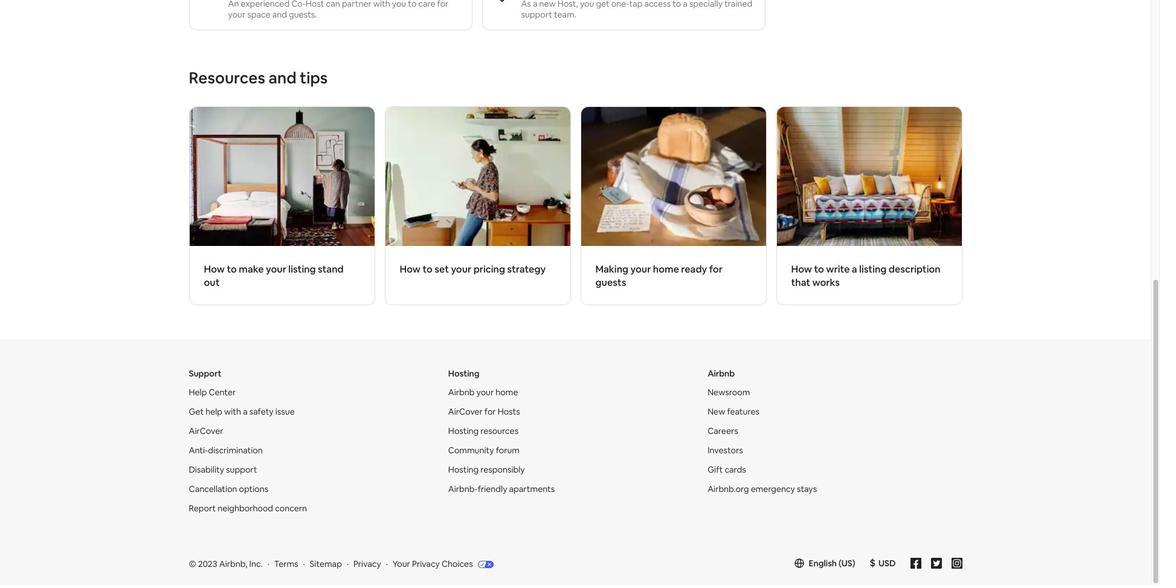Task type: locate. For each thing, give the bounding box(es) containing it.
0 vertical spatial aircover
[[448, 406, 483, 417]]

support
[[226, 464, 257, 475]]

apartments
[[509, 484, 555, 495]]

to right access on the right top of page
[[673, 0, 681, 9]]

how inside how to write a listing description that works
[[792, 263, 812, 275]]

hosting resources link
[[448, 426, 519, 437]]

1 you from the left
[[392, 0, 406, 9]]

2 horizontal spatial for
[[709, 263, 723, 275]]

a right the write
[[852, 263, 858, 275]]

listing inside how to write a listing description that works
[[860, 263, 887, 275]]

your inside how to make your listing stand out
[[266, 263, 286, 275]]

listing inside how to make your listing stand out
[[289, 263, 316, 275]]

make
[[239, 263, 264, 275]]

write
[[826, 263, 850, 275]]

hosting
[[448, 368, 480, 379], [448, 426, 479, 437], [448, 464, 479, 475]]

to left set
[[423, 263, 433, 275]]

0 vertical spatial airbnb
[[708, 368, 735, 379]]

for right ready at the right top
[[709, 263, 723, 275]]

$ usd
[[870, 557, 896, 570]]

english (us)
[[809, 558, 856, 569]]

how to set your pricing strategy
[[400, 263, 546, 275]]

your right the making
[[631, 263, 651, 275]]

to left make
[[227, 263, 237, 275]]

2 listing from the left
[[860, 263, 887, 275]]

you left care
[[392, 0, 406, 9]]

1 vertical spatial home
[[496, 387, 518, 398]]

for left hosts
[[485, 406, 496, 417]]

get
[[596, 0, 610, 9]]

1 privacy from the left
[[354, 559, 381, 570]]

airbnb up newsroom
[[708, 368, 735, 379]]

1 horizontal spatial aircover
[[448, 406, 483, 417]]

2 vertical spatial for
[[485, 406, 496, 417]]

0 horizontal spatial privacy
[[354, 559, 381, 570]]

an experienced co-host can partner with you to care for your space and guests.
[[228, 0, 449, 20]]

home for airbnb
[[496, 387, 518, 398]]

airbnb
[[708, 368, 735, 379], [448, 387, 475, 398]]

home up hosts
[[496, 387, 518, 398]]

0 vertical spatial with
[[373, 0, 390, 9]]

0 vertical spatial hosting
[[448, 368, 480, 379]]

report
[[189, 503, 216, 514]]

privacy
[[354, 559, 381, 570], [412, 559, 440, 570]]

© 2023 airbnb, inc.
[[189, 559, 263, 570]]

how to make your listing stand out link
[[189, 106, 375, 305]]

sitemap
[[310, 559, 342, 570]]

0 horizontal spatial listing
[[289, 263, 316, 275]]

access
[[645, 0, 671, 9]]

you inside an experienced co-host can partner with you to care for your space and guests.
[[392, 0, 406, 9]]

1 vertical spatial airbnb
[[448, 387, 475, 398]]

with inside an experienced co-host can partner with you to care for your space and guests.
[[373, 0, 390, 9]]

co-
[[291, 0, 306, 9]]

for inside an experienced co-host can partner with you to care for your space and guests.
[[437, 0, 449, 9]]

you
[[392, 0, 406, 9], [580, 0, 594, 9]]

resources and tips
[[189, 68, 328, 88]]

hosting up "airbnb-"
[[448, 464, 479, 475]]

how to write a listing description that works link
[[776, 106, 963, 305]]

your up aircover for hosts link at the left
[[477, 387, 494, 398]]

3 hosting from the top
[[448, 464, 479, 475]]

airbnb.org emergency stays
[[708, 484, 817, 495]]

aircover link
[[189, 426, 223, 437]]

responsibly
[[481, 464, 525, 475]]

1 vertical spatial for
[[709, 263, 723, 275]]

help
[[189, 387, 207, 398]]

airbnb your home
[[448, 387, 518, 398]]

how up out
[[204, 263, 225, 275]]

0 vertical spatial for
[[437, 0, 449, 9]]

home left ready at the right top
[[653, 263, 679, 275]]

inc.
[[249, 559, 263, 570]]

1 vertical spatial hosting
[[448, 426, 479, 437]]

gift
[[708, 464, 723, 475]]

1 listing from the left
[[289, 263, 316, 275]]

set
[[435, 263, 449, 275]]

disability support link
[[189, 464, 257, 475]]

to inside how to write a listing description that works
[[814, 263, 824, 275]]

new features
[[708, 406, 760, 417]]

anti-discrimination link
[[189, 445, 263, 456]]

to left care
[[408, 0, 417, 9]]

hosting for hosting resources
[[448, 426, 479, 437]]

how to write a listing description that works
[[792, 263, 941, 289]]

aircover up anti- on the left bottom
[[189, 426, 223, 437]]

out
[[204, 276, 220, 289]]

2 vertical spatial hosting
[[448, 464, 479, 475]]

home inside making your home ready for guests
[[653, 263, 679, 275]]

aircover down airbnb your home
[[448, 406, 483, 417]]

for right care
[[437, 0, 449, 9]]

2 how from the left
[[400, 263, 421, 275]]

1 vertical spatial with
[[224, 406, 241, 417]]

get
[[189, 406, 204, 417]]

how inside how to make your listing stand out
[[204, 263, 225, 275]]

center
[[209, 387, 236, 398]]

discrimination
[[208, 445, 263, 456]]

concern
[[275, 503, 307, 514]]

with right partner
[[373, 0, 390, 9]]

listing for description
[[860, 263, 887, 275]]

airbnb-
[[448, 484, 478, 495]]

host
[[306, 0, 324, 9]]

0 horizontal spatial you
[[392, 0, 406, 9]]

a left 'specially'
[[683, 0, 688, 9]]

1 horizontal spatial you
[[580, 0, 594, 9]]

0 horizontal spatial home
[[496, 387, 518, 398]]

0 horizontal spatial with
[[224, 406, 241, 417]]

hosting up "community"
[[448, 426, 479, 437]]

how
[[204, 263, 225, 275], [400, 263, 421, 275], [792, 263, 812, 275]]

safety
[[249, 406, 274, 417]]

with right "help"
[[224, 406, 241, 417]]

your left space
[[228, 9, 246, 20]]

airbnb your home link
[[448, 387, 518, 398]]

2 hosting from the top
[[448, 426, 479, 437]]

making your home ready for guests
[[596, 263, 723, 289]]

making your home ready for guests link
[[581, 106, 767, 305]]

navigate to twitter image
[[931, 558, 942, 569]]

cards
[[725, 464, 746, 475]]

0 horizontal spatial airbnb
[[448, 387, 475, 398]]

gift cards link
[[708, 464, 746, 475]]

hosting up airbnb your home link
[[448, 368, 480, 379]]

2 you from the left
[[580, 0, 594, 9]]

0 horizontal spatial aircover
[[189, 426, 223, 437]]

1 horizontal spatial listing
[[860, 263, 887, 275]]

1 horizontal spatial privacy
[[412, 559, 440, 570]]

privacy right your
[[412, 559, 440, 570]]

listing right the write
[[860, 263, 887, 275]]

terms link
[[274, 559, 298, 570]]

for
[[437, 0, 449, 9], [709, 263, 723, 275], [485, 406, 496, 417]]

0 vertical spatial home
[[653, 263, 679, 275]]

1 horizontal spatial home
[[653, 263, 679, 275]]

home for making
[[653, 263, 679, 275]]

pricing
[[474, 263, 505, 275]]

friendly
[[478, 484, 507, 495]]

you left the get
[[580, 0, 594, 9]]

$
[[870, 557, 876, 570]]

community
[[448, 445, 494, 456]]

1 how from the left
[[204, 263, 225, 275]]

aircover for aircover for hosts
[[448, 406, 483, 417]]

to for how to make your listing stand out
[[227, 263, 237, 275]]

listing left "stand"
[[289, 263, 316, 275]]

privacy left your
[[354, 559, 381, 570]]

0 horizontal spatial how
[[204, 263, 225, 275]]

choices
[[442, 559, 473, 570]]

airbnb up aircover for hosts
[[448, 387, 475, 398]]

1 horizontal spatial how
[[400, 263, 421, 275]]

help center link
[[189, 387, 236, 398]]

airbnb,
[[219, 559, 247, 570]]

to up works
[[814, 263, 824, 275]]

investors
[[708, 445, 743, 456]]

how up that on the top right of the page
[[792, 263, 812, 275]]

3 how from the left
[[792, 263, 812, 275]]

how left set
[[400, 263, 421, 275]]

to inside how to make your listing stand out
[[227, 263, 237, 275]]

1 horizontal spatial airbnb
[[708, 368, 735, 379]]

a left safety
[[243, 406, 248, 417]]

your right make
[[266, 263, 286, 275]]

an
[[228, 0, 239, 9]]

2 horizontal spatial how
[[792, 263, 812, 275]]

your inside making your home ready for guests
[[631, 263, 651, 275]]

1 hosting from the top
[[448, 368, 480, 379]]

and guests.
[[272, 9, 317, 20]]

1 horizontal spatial for
[[485, 406, 496, 417]]

thumbnail card image
[[189, 107, 374, 246], [189, 107, 374, 246], [385, 107, 570, 246], [385, 107, 570, 246], [581, 107, 766, 246], [581, 107, 766, 246], [777, 107, 962, 246], [777, 107, 962, 246]]

ready
[[681, 263, 707, 275]]

1 horizontal spatial with
[[373, 0, 390, 9]]

english
[[809, 558, 837, 569]]

1 vertical spatial aircover
[[189, 426, 223, 437]]

0 horizontal spatial for
[[437, 0, 449, 9]]

new
[[539, 0, 556, 9]]

hosting responsibly
[[448, 464, 525, 475]]

how for how to make your listing stand out
[[204, 263, 225, 275]]

hosting for hosting responsibly
[[448, 464, 479, 475]]



Task type: describe. For each thing, give the bounding box(es) containing it.
how for how to write a listing description that works
[[792, 263, 812, 275]]

your privacy choices link
[[393, 559, 494, 570]]

to for how to write a listing description that works
[[814, 263, 824, 275]]

2 privacy from the left
[[412, 559, 440, 570]]

strategy
[[507, 263, 546, 275]]

making
[[596, 263, 629, 275]]

airbnb-friendly apartments link
[[448, 484, 555, 495]]

your
[[393, 559, 410, 570]]

your inside an experienced co-host can partner with you to care for your space and guests.
[[228, 9, 246, 20]]

hosting for hosting
[[448, 368, 480, 379]]

how for how to set your pricing strategy
[[400, 263, 421, 275]]

experienced
[[241, 0, 290, 9]]

as a new host, you get one-tap access to a specially trained support team. link
[[483, 0, 765, 30]]

care
[[418, 0, 436, 9]]

forum
[[496, 445, 520, 456]]

how to set your pricing strategy link
[[385, 106, 571, 305]]

resources
[[189, 68, 265, 88]]

aircover for hosts link
[[448, 406, 520, 417]]

a inside how to write a listing description that works
[[852, 263, 858, 275]]

stays
[[797, 484, 817, 495]]

an experienced co-host can partner with you to care for your space and guests. link
[[189, 0, 472, 30]]

hosts
[[498, 406, 520, 417]]

navigate to facebook image
[[911, 558, 921, 569]]

can
[[326, 0, 340, 9]]

guests
[[596, 276, 626, 289]]

(us)
[[839, 558, 856, 569]]

airbnb for airbnb your home
[[448, 387, 475, 398]]

careers link
[[708, 426, 738, 437]]

support team.
[[521, 9, 577, 20]]

one-
[[612, 0, 630, 9]]

how to make your listing stand out
[[204, 263, 344, 289]]

aircover for hosts
[[448, 406, 520, 417]]

hosting resources
[[448, 426, 519, 437]]

partner
[[342, 0, 372, 9]]

works
[[813, 276, 840, 289]]

·
[[268, 559, 270, 570]]

community forum
[[448, 445, 520, 456]]

for inside making your home ready for guests
[[709, 263, 723, 275]]

new
[[708, 406, 726, 417]]

and
[[269, 68, 297, 88]]

listing for stand
[[289, 263, 316, 275]]

newsroom link
[[708, 387, 750, 398]]

to for how to set your pricing strategy
[[423, 263, 433, 275]]

to inside the as a new host, you get one-tap access to a specially trained support team.
[[673, 0, 681, 9]]

get help with a safety issue link
[[189, 406, 295, 417]]

trained
[[725, 0, 753, 9]]

features
[[727, 406, 760, 417]]

you inside the as a new host, you get one-tap access to a specially trained support team.
[[580, 0, 594, 9]]

description
[[889, 263, 941, 275]]

cancellation
[[189, 484, 237, 495]]

anti-
[[189, 445, 208, 456]]

help center
[[189, 387, 236, 398]]

stand
[[318, 263, 344, 275]]

neighborhood
[[218, 503, 273, 514]]

to inside an experienced co-host can partner with you to care for your space and guests.
[[408, 0, 417, 9]]

airbnb-friendly apartments
[[448, 484, 555, 495]]

airbnb.org
[[708, 484, 749, 495]]

report neighborhood concern link
[[189, 503, 307, 514]]

careers
[[708, 426, 738, 437]]

your right set
[[451, 263, 472, 275]]

space
[[247, 9, 271, 20]]

2023
[[198, 559, 217, 570]]

tips
[[300, 68, 328, 88]]

navigate to instagram image
[[952, 558, 963, 569]]

english (us) button
[[795, 558, 856, 569]]

a right as
[[533, 0, 538, 9]]

cancellation options
[[189, 484, 269, 495]]

emergency
[[751, 484, 795, 495]]

that
[[792, 276, 811, 289]]

specially
[[690, 0, 723, 9]]

disability support
[[189, 464, 257, 475]]

new features link
[[708, 406, 760, 417]]

investors link
[[708, 445, 743, 456]]

community forum link
[[448, 445, 520, 456]]

airbnb for airbnb
[[708, 368, 735, 379]]

get help with a safety issue
[[189, 406, 295, 417]]

host,
[[558, 0, 578, 9]]

©
[[189, 559, 196, 570]]

usd
[[879, 558, 896, 569]]

aircover for aircover "link"
[[189, 426, 223, 437]]

options
[[239, 484, 269, 495]]

newsroom
[[708, 387, 750, 398]]

hosting responsibly link
[[448, 464, 525, 475]]

tap
[[630, 0, 643, 9]]

terms
[[274, 559, 298, 570]]

gift cards
[[708, 464, 746, 475]]



Task type: vqa. For each thing, say whether or not it's contained in the screenshot.
What can we help you find? "tab list"
no



